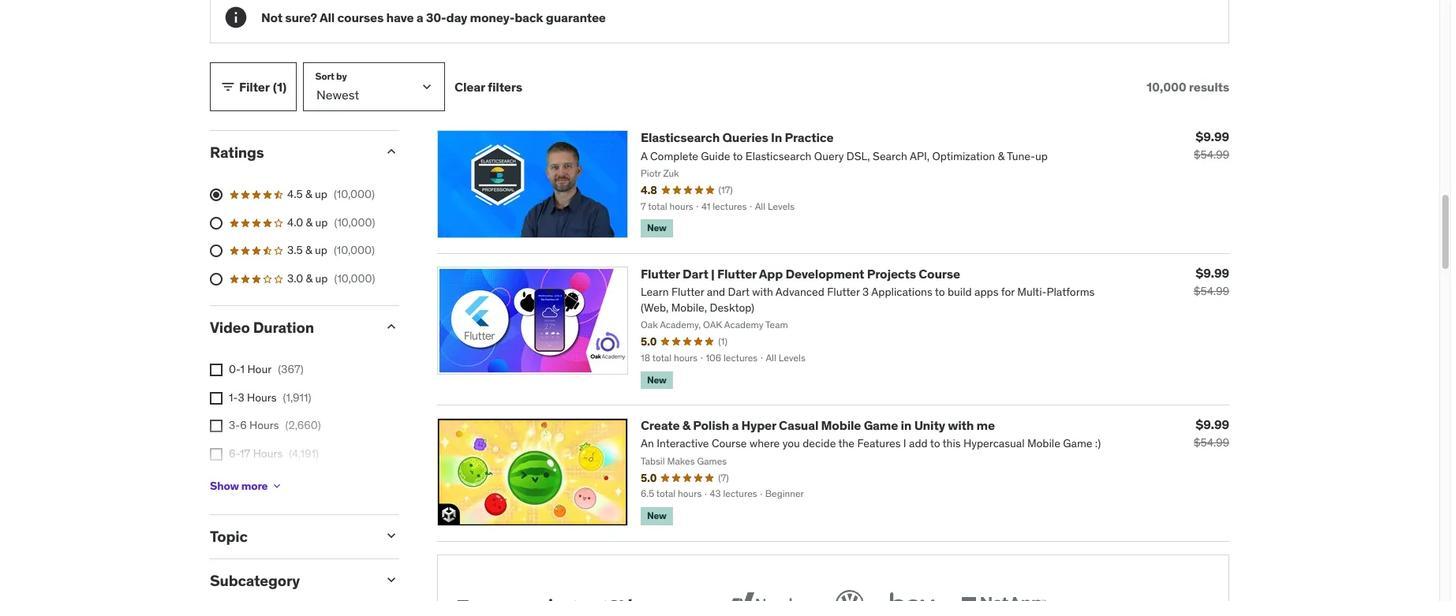 Task type: describe. For each thing, give the bounding box(es) containing it.
up for 3.5 & up
[[315, 243, 328, 258]]

(1,911)
[[283, 391, 311, 405]]

queries
[[723, 130, 769, 145]]

hours for 3-6 hours
[[249, 419, 279, 433]]

xsmall image for 3-
[[210, 420, 223, 433]]

6-17 hours (4,191)
[[229, 447, 319, 461]]

17
[[240, 447, 250, 461]]

all
[[320, 9, 335, 25]]

3-6 hours (2,660)
[[229, 419, 321, 433]]

elasticsearch queries in practice link
[[641, 130, 834, 145]]

course
[[919, 266, 961, 282]]

up for 4.5 & up
[[315, 187, 328, 201]]

$9.99 for course
[[1196, 265, 1230, 281]]

3
[[238, 391, 244, 405]]

0 horizontal spatial a
[[417, 9, 424, 25]]

duration
[[253, 319, 314, 337]]

1 vertical spatial a
[[732, 418, 739, 433]]

hyper
[[742, 418, 777, 433]]

$54.99 for course
[[1194, 284, 1230, 298]]

hour
[[247, 363, 272, 377]]

netapp image
[[958, 587, 1049, 602]]

xsmall image for 1-
[[210, 392, 223, 405]]

more
[[241, 479, 268, 493]]

(10,000) for 4.0 & up (10,000)
[[334, 215, 375, 229]]

ratings button
[[210, 143, 371, 162]]

box image
[[887, 587, 939, 602]]

1
[[240, 363, 245, 377]]

4.5 & up (10,000)
[[287, 187, 375, 201]]

have
[[386, 9, 414, 25]]

small image for ratings
[[384, 144, 399, 160]]

2 flutter from the left
[[718, 266, 757, 282]]

$9.99 $54.99 for game
[[1194, 417, 1230, 450]]

polish
[[693, 418, 729, 433]]

$9.99 $54.99 for course
[[1194, 265, 1230, 298]]

10,000 results
[[1147, 79, 1230, 95]]

1 $9.99 from the top
[[1196, 129, 1230, 145]]

3.0
[[287, 271, 303, 286]]

1 $54.99 from the top
[[1194, 148, 1230, 162]]

nasdaq image
[[723, 587, 814, 602]]

casual
[[779, 418, 819, 433]]

video
[[210, 319, 250, 337]]

filters
[[488, 79, 523, 95]]

filter (1)
[[239, 79, 287, 95]]

hours right 17+
[[249, 475, 278, 489]]

practice
[[785, 130, 834, 145]]

4.0
[[287, 215, 303, 229]]

(367)
[[278, 363, 304, 377]]

0 vertical spatial small image
[[220, 79, 236, 95]]

xsmall image for 6-
[[210, 448, 223, 461]]

6-
[[229, 447, 240, 461]]

xsmall image for 0-
[[210, 364, 223, 377]]

small image for topic
[[384, 528, 399, 544]]

small image for subcategory
[[384, 572, 399, 588]]

results
[[1189, 79, 1230, 95]]

clear filters button
[[455, 63, 523, 112]]

courses
[[337, 9, 384, 25]]

create
[[641, 418, 680, 433]]

up for 4.0 & up
[[315, 215, 328, 229]]

development
[[786, 266, 865, 282]]

in
[[771, 130, 782, 145]]

subcategory
[[210, 572, 300, 591]]

mobile
[[821, 418, 861, 433]]

ratings
[[210, 143, 264, 162]]



Task type: vqa. For each thing, say whether or not it's contained in the screenshot.
THE CLEAR
yes



Task type: locate. For each thing, give the bounding box(es) containing it.
up right 3.5
[[315, 243, 328, 258]]

& left 'polish'
[[683, 418, 691, 433]]

flutter right |
[[718, 266, 757, 282]]

2 small image from the top
[[384, 528, 399, 544]]

topic
[[210, 528, 248, 546]]

show more button
[[210, 471, 284, 502]]

2 vertical spatial $9.99 $54.99
[[1194, 417, 1230, 450]]

2 $9.99 from the top
[[1196, 265, 1230, 281]]

2 vertical spatial xsmall image
[[271, 480, 284, 493]]

& for 4.0
[[306, 215, 313, 229]]

up right 3.0
[[315, 271, 328, 286]]

not
[[261, 9, 283, 25]]

show
[[210, 479, 239, 493]]

1 up from the top
[[315, 187, 328, 201]]

not sure? all courses have a 30-day money-back guarantee
[[261, 9, 606, 25]]

0 vertical spatial $9.99
[[1196, 129, 1230, 145]]

(10,000) up 3.5 & up (10,000)
[[334, 215, 375, 229]]

0 vertical spatial small image
[[384, 144, 399, 160]]

hours for 1-3 hours
[[247, 391, 277, 405]]

hours for 6-17 hours
[[253, 447, 283, 461]]

up right 4.0
[[315, 215, 328, 229]]

video duration
[[210, 319, 314, 337]]

flutter dart | flutter app development projects course link
[[641, 266, 961, 282]]

(2,660)
[[285, 419, 321, 433]]

3.5 & up (10,000)
[[287, 243, 375, 258]]

video duration button
[[210, 319, 371, 337]]

money-
[[470, 9, 515, 25]]

clear
[[455, 79, 485, 95]]

17+
[[229, 475, 246, 489]]

elasticsearch
[[641, 130, 720, 145]]

2 up from the top
[[315, 215, 328, 229]]

3.5
[[287, 243, 303, 258]]

$9.99 for game
[[1196, 417, 1230, 433]]

0 horizontal spatial flutter
[[641, 266, 680, 282]]

1 vertical spatial xsmall image
[[210, 448, 223, 461]]

xsmall image
[[210, 364, 223, 377], [210, 420, 223, 433], [271, 480, 284, 493]]

& right 3.5
[[305, 243, 312, 258]]

1-
[[229, 391, 238, 405]]

|
[[711, 266, 715, 282]]

back
[[515, 9, 544, 25]]

& for 3.0
[[306, 271, 313, 286]]

hours
[[247, 391, 277, 405], [249, 419, 279, 433], [253, 447, 283, 461], [249, 475, 278, 489]]

clear filters
[[455, 79, 523, 95]]

1 vertical spatial xsmall image
[[210, 420, 223, 433]]

(10,000)
[[334, 187, 375, 201], [334, 215, 375, 229], [334, 243, 375, 258], [334, 271, 375, 286]]

10,000
[[1147, 79, 1187, 95]]

2 vertical spatial $54.99
[[1194, 436, 1230, 450]]

$9.99
[[1196, 129, 1230, 145], [1196, 265, 1230, 281], [1196, 417, 1230, 433]]

filter
[[239, 79, 270, 95]]

me
[[977, 418, 995, 433]]

small image for video duration
[[384, 319, 399, 335]]

3 up from the top
[[315, 243, 328, 258]]

1-3 hours (1,911)
[[229, 391, 311, 405]]

a left 30-
[[417, 9, 424, 25]]

3-
[[229, 419, 240, 433]]

& right 3.0
[[306, 271, 313, 286]]

hours right "6"
[[249, 419, 279, 433]]

1 horizontal spatial flutter
[[718, 266, 757, 282]]

create & polish a hyper casual mobile game in unity with me
[[641, 418, 995, 433]]

3.0 & up (10,000)
[[287, 271, 375, 286]]

0 vertical spatial xsmall image
[[210, 364, 223, 377]]

$54.99
[[1194, 148, 1230, 162], [1194, 284, 1230, 298], [1194, 436, 1230, 450]]

1 vertical spatial small image
[[384, 319, 399, 335]]

in
[[901, 418, 912, 433]]

flutter
[[641, 266, 680, 282], [718, 266, 757, 282]]

1 xsmall image from the top
[[210, 392, 223, 405]]

0 vertical spatial $9.99 $54.99
[[1194, 129, 1230, 162]]

xsmall image
[[210, 392, 223, 405], [210, 448, 223, 461]]

4.0 & up (10,000)
[[287, 215, 375, 229]]

6
[[240, 419, 247, 433]]

topic button
[[210, 528, 371, 546]]

volkswagen image
[[833, 587, 868, 602]]

(10,000) up 4.0 & up (10,000)
[[334, 187, 375, 201]]

unity
[[915, 418, 946, 433]]

& right 4.0
[[306, 215, 313, 229]]

30-
[[426, 9, 446, 25]]

up
[[315, 187, 328, 201], [315, 215, 328, 229], [315, 243, 328, 258], [315, 271, 328, 286]]

1 vertical spatial $54.99
[[1194, 284, 1230, 298]]

3 $9.99 $54.99 from the top
[[1194, 417, 1230, 450]]

(10,000) for 4.5 & up (10,000)
[[334, 187, 375, 201]]

0 vertical spatial a
[[417, 9, 424, 25]]

a
[[417, 9, 424, 25], [732, 418, 739, 433]]

& right 4.5
[[305, 187, 312, 201]]

sure?
[[285, 9, 317, 25]]

show more
[[210, 479, 268, 493]]

app
[[759, 266, 783, 282]]

(4,191)
[[289, 447, 319, 461]]

(10,000) down 3.5 & up (10,000)
[[334, 271, 375, 286]]

1 flutter from the left
[[641, 266, 680, 282]]

&
[[305, 187, 312, 201], [306, 215, 313, 229], [305, 243, 312, 258], [306, 271, 313, 286], [683, 418, 691, 433]]

1 horizontal spatial a
[[732, 418, 739, 433]]

small image
[[384, 144, 399, 160], [384, 528, 399, 544]]

4.5
[[287, 187, 303, 201]]

3 $9.99 from the top
[[1196, 417, 1230, 433]]

xsmall image left the 6-
[[210, 448, 223, 461]]

1 vertical spatial $9.99
[[1196, 265, 1230, 281]]

2 vertical spatial $9.99
[[1196, 417, 1230, 433]]

0-
[[229, 363, 240, 377]]

game
[[864, 418, 898, 433]]

subcategory button
[[210, 572, 371, 591]]

0 vertical spatial xsmall image
[[210, 392, 223, 405]]

small image
[[220, 79, 236, 95], [384, 319, 399, 335], [384, 572, 399, 588]]

2 $9.99 $54.99 from the top
[[1194, 265, 1230, 298]]

1 small image from the top
[[384, 144, 399, 160]]

day
[[446, 9, 467, 25]]

dart
[[683, 266, 709, 282]]

(10,000) for 3.5 & up (10,000)
[[334, 243, 375, 258]]

0-1 hour (367)
[[229, 363, 304, 377]]

1 $9.99 $54.99 from the top
[[1194, 129, 1230, 162]]

17+ hours
[[229, 475, 278, 489]]

2 vertical spatial small image
[[384, 572, 399, 588]]

guarantee
[[546, 9, 606, 25]]

xsmall image left 1-
[[210, 392, 223, 405]]

& for 3.5
[[305, 243, 312, 258]]

hours right 3
[[247, 391, 277, 405]]

flutter left dart
[[641, 266, 680, 282]]

create & polish a hyper casual mobile game in unity with me link
[[641, 418, 995, 433]]

& for 4.5
[[305, 187, 312, 201]]

1 vertical spatial $9.99 $54.99
[[1194, 265, 1230, 298]]

up right 4.5
[[315, 187, 328, 201]]

up for 3.0 & up
[[315, 271, 328, 286]]

(1)
[[273, 79, 287, 95]]

hours right 17
[[253, 447, 283, 461]]

1 vertical spatial small image
[[384, 528, 399, 544]]

xsmall image right more
[[271, 480, 284, 493]]

(10,000) up 3.0 & up (10,000)
[[334, 243, 375, 258]]

flutter dart | flutter app development projects course
[[641, 266, 961, 282]]

3 $54.99 from the top
[[1194, 436, 1230, 450]]

& for create
[[683, 418, 691, 433]]

10,000 results status
[[1147, 79, 1230, 95]]

a left hyper
[[732, 418, 739, 433]]

2 $54.99 from the top
[[1194, 284, 1230, 298]]

xsmall image inside show more 'button'
[[271, 480, 284, 493]]

(10,000) for 3.0 & up (10,000)
[[334, 271, 375, 286]]

0 vertical spatial $54.99
[[1194, 148, 1230, 162]]

xsmall image left 0-
[[210, 364, 223, 377]]

$9.99 $54.99
[[1194, 129, 1230, 162], [1194, 265, 1230, 298], [1194, 417, 1230, 450]]

projects
[[867, 266, 916, 282]]

with
[[948, 418, 974, 433]]

elasticsearch queries in practice
[[641, 130, 834, 145]]

$54.99 for game
[[1194, 436, 1230, 450]]

xsmall image left 3- at the left of the page
[[210, 420, 223, 433]]

2 xsmall image from the top
[[210, 448, 223, 461]]

4 up from the top
[[315, 271, 328, 286]]



